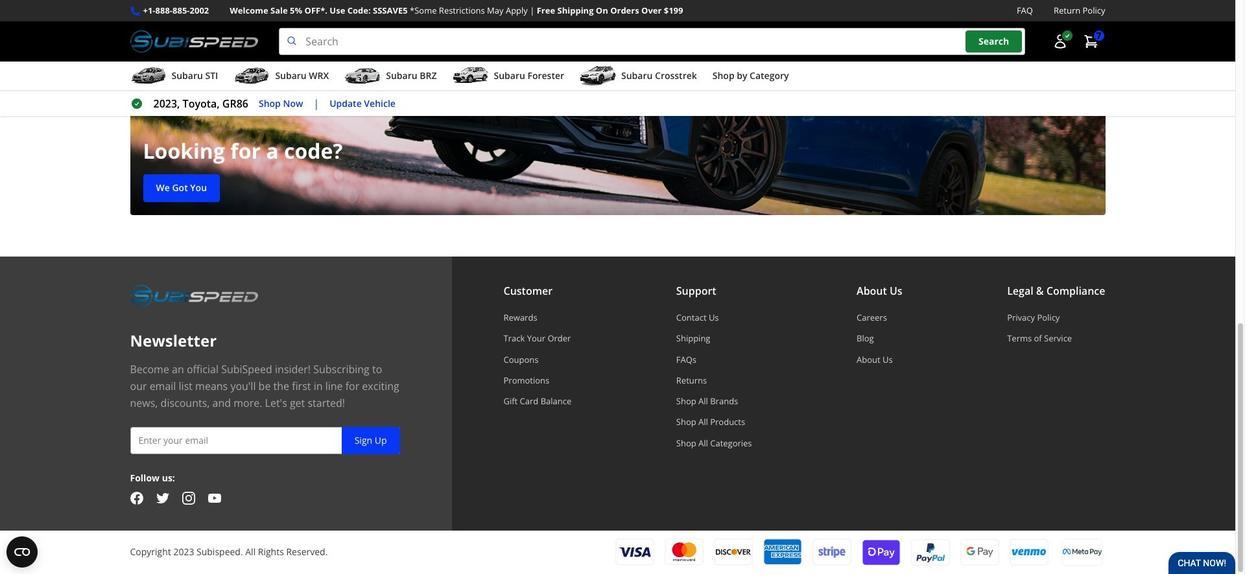 Task type: vqa. For each thing, say whether or not it's contained in the screenshot.
but inside the I bought this because I needed it after going full LED. After reading the reviews here (and other places) I was a little annoyed that people consistently talked about this being a pain to install, but it needed to be done anyway.
no



Task type: locate. For each thing, give the bounding box(es) containing it.
a subaru forester thumbnail image image
[[453, 66, 489, 86]]

discover image
[[714, 539, 753, 567]]

venmo image
[[1010, 539, 1049, 567]]

1 subispeed logo image from the top
[[130, 28, 258, 55]]

button image
[[1053, 34, 1068, 49]]

search input field
[[279, 28, 1026, 55]]

open widget image
[[6, 537, 38, 568]]

a subaru crosstrek thumbnail image image
[[580, 66, 616, 86]]

paypal image
[[911, 539, 950, 567]]

1 vertical spatial subispeed logo image
[[130, 283, 258, 310]]

2 subispeed logo image from the top
[[130, 283, 258, 310]]

mastercard image
[[665, 539, 704, 567]]

metapay image
[[1063, 550, 1102, 556]]

subispeed logo image
[[130, 28, 258, 55], [130, 283, 258, 310]]

Enter your email text field
[[130, 428, 400, 455]]

youtube logo image
[[208, 492, 221, 505]]

twitter logo image
[[156, 492, 169, 505]]

googlepay image
[[961, 539, 1000, 567]]

0 vertical spatial subispeed logo image
[[130, 28, 258, 55]]



Task type: describe. For each thing, give the bounding box(es) containing it.
a subaru sti thumbnail image image
[[130, 66, 166, 86]]

amex image
[[763, 539, 802, 567]]

facebook logo image
[[130, 492, 143, 505]]

shoppay image
[[862, 539, 901, 567]]

a subaru wrx thumbnail image image
[[234, 66, 270, 86]]

visa image
[[615, 539, 654, 567]]

stripe image
[[813, 539, 852, 567]]

a subaru brz thumbnail image image
[[345, 66, 381, 86]]

instagram logo image
[[182, 492, 195, 505]]



